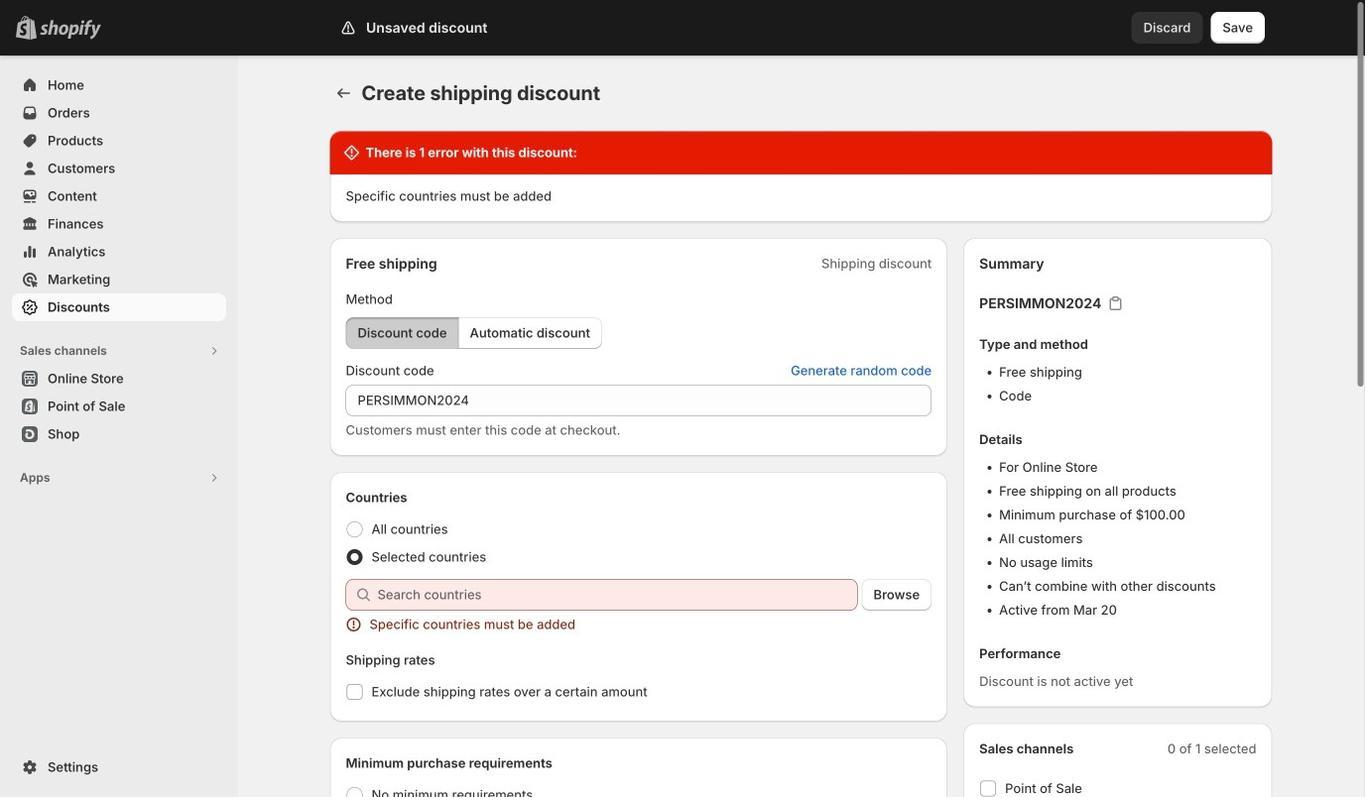 Task type: locate. For each thing, give the bounding box(es) containing it.
None text field
[[346, 385, 932, 417]]

shopify image
[[40, 20, 101, 39]]



Task type: describe. For each thing, give the bounding box(es) containing it.
Search countries text field
[[378, 580, 858, 611]]



Task type: vqa. For each thing, say whether or not it's contained in the screenshot.
'SEARCH COLLECTIONS' text field
no



